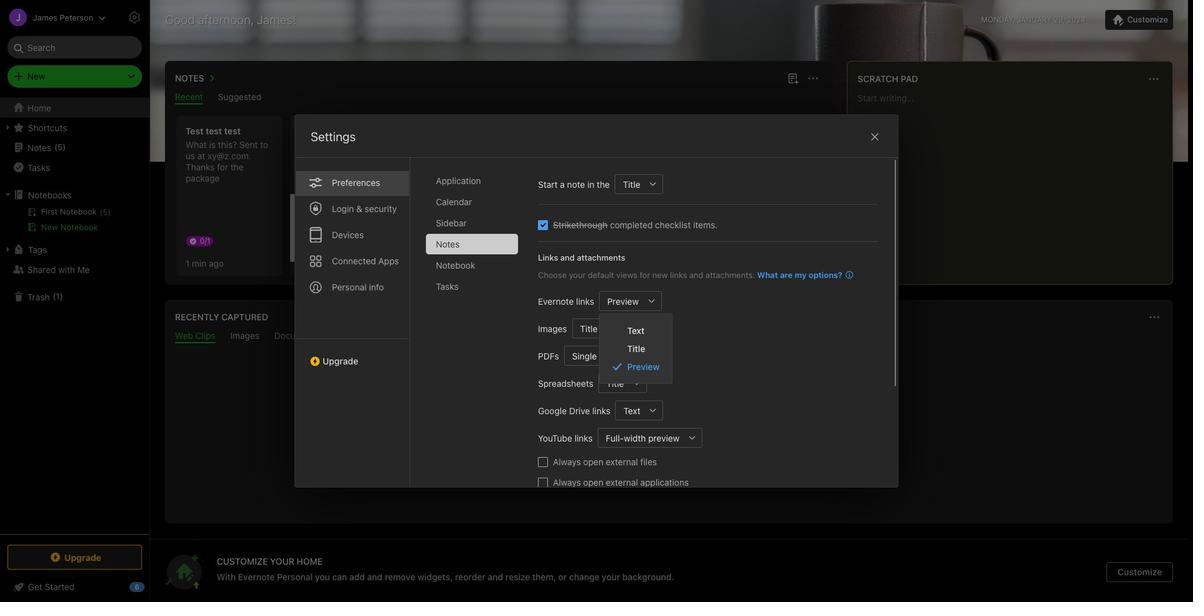 Task type: describe. For each thing, give the bounding box(es) containing it.
1 horizontal spatial images
[[538, 324, 567, 334]]

1 min ago
[[186, 258, 224, 269]]

bibendum
[[415, 196, 455, 206]]

test test test what is this? sent to us at xy@z.com. thanks for the package
[[186, 126, 268, 184]]

trash ( 1 )
[[27, 292, 63, 302]]

tasks inside 'tab'
[[436, 282, 459, 292]]

title for title button for spreadsheets
[[607, 378, 624, 389]]

width
[[624, 433, 646, 444]]

recently captured button
[[173, 310, 268, 325]]

open for always open external applications
[[583, 478, 604, 488]]

0 vertical spatial upgrade button
[[295, 339, 410, 372]]

you
[[315, 572, 330, 583]]

tasks tab
[[426, 277, 518, 297]]

sed
[[457, 196, 472, 206]]

ac
[[464, 162, 473, 173]]

full-width preview button
[[598, 429, 683, 448]]

Choose default view option for Images field
[[572, 319, 621, 339]]

) for trash
[[60, 292, 63, 302]]

Search text field
[[16, 36, 133, 59]]

add
[[349, 572, 365, 583]]

notes inside 'notes ( 5 )'
[[27, 142, 51, 153]]

scratch pad button
[[855, 72, 918, 87]]

Choose default view option for PDFs field
[[564, 346, 642, 366]]

qu...
[[442, 229, 460, 240]]

ve
[[485, 151, 499, 161]]

preview
[[648, 433, 680, 444]]

0 vertical spatial customize
[[1128, 14, 1168, 24]]

notebook inside button
[[60, 222, 98, 232]]

new button
[[7, 65, 142, 88]]

youtube links
[[538, 433, 593, 444]]

5
[[58, 142, 63, 152]]

preview inside preview link
[[627, 362, 660, 372]]

shared
[[27, 264, 56, 275]]

save
[[584, 438, 606, 449]]

personal info
[[332, 282, 384, 293]]

new notebook button
[[0, 220, 149, 235]]

augue
[[415, 229, 440, 240]]

the for start
[[597, 179, 610, 190]]

are
[[780, 270, 793, 280]]

can
[[332, 572, 347, 583]]

content
[[673, 464, 709, 475]]

0 horizontal spatial images
[[230, 331, 259, 341]]

suggested tab
[[218, 92, 261, 105]]

new
[[653, 270, 668, 280]]

test inside test test test what is this? sent to us at xy@z.com. thanks for the package
[[186, 126, 203, 136]]

always for always open external files
[[553, 457, 581, 468]]

audio
[[335, 331, 358, 341]]

Always open external applications checkbox
[[538, 478, 548, 488]]

google drive links
[[538, 406, 611, 416]]

external for applications
[[606, 478, 638, 488]]

nisi
[[444, 184, 458, 195]]

text inside the dropdown list menu
[[627, 326, 645, 336]]

single page
[[572, 351, 619, 362]]

fermentum
[[440, 140, 484, 150]]

web clips
[[175, 331, 215, 341]]

reorder
[[455, 572, 486, 583]]

monday,
[[981, 15, 1015, 24]]

test inside the editing some text... test test test test test test test test test hello world amiright
[[529, 151, 546, 161]]

preferences
[[332, 178, 380, 188]]

cursus
[[464, 207, 490, 217]]

notes inside tab
[[436, 239, 460, 250]]

settings image
[[127, 10, 142, 25]]

0 vertical spatial notes button
[[173, 71, 219, 86]]

dec 15, 2023, 9:00 am
[[544, 166, 624, 175]]

text...
[[584, 140, 607, 150]]

shared with me
[[27, 264, 90, 275]]

title for title button corresponding to start a note in the
[[623, 179, 641, 190]]

save useful information from the web.
[[584, 438, 755, 449]]

title button for spreadsheets
[[599, 374, 627, 394]]

clip web content button
[[619, 460, 719, 481]]

external for files
[[606, 457, 638, 468]]

documents tab
[[274, 331, 320, 344]]

choose your default views for new links and attachments.
[[538, 270, 755, 280]]

ago
[[209, 258, 224, 269]]

amiright
[[578, 173, 611, 184]]

applications
[[641, 478, 689, 488]]

tus
[[415, 140, 502, 161]]

tab list containing recent
[[168, 92, 830, 105]]

page
[[599, 351, 619, 362]]

preview inside 'preview' "button"
[[607, 296, 639, 307]]

9:00 for dec 17, 2023, 9:00 am 0/1
[[479, 176, 495, 185]]

full-width preview
[[606, 433, 680, 444]]

james!
[[257, 12, 296, 27]]

close image
[[868, 130, 883, 145]]

links up title "field"
[[576, 296, 594, 307]]

home
[[27, 102, 51, 113]]

Choose default view option for Spreadsheets field
[[599, 374, 647, 394]]

google
[[538, 406, 567, 416]]

0 horizontal spatial upgrade button
[[7, 546, 142, 571]]

text button
[[616, 401, 644, 421]]

tab list containing application
[[426, 171, 528, 488]]

) for notes
[[63, 142, 66, 152]]

info
[[369, 282, 384, 293]]

ultrices.
[[430, 151, 462, 161]]

a
[[560, 179, 565, 190]]

start a note in the
[[538, 179, 610, 190]]

afternoon,
[[198, 12, 254, 27]]

0/2
[[544, 179, 555, 189]]

my
[[795, 270, 807, 280]]

connected
[[332, 256, 376, 267]]

views
[[616, 270, 638, 280]]

links down the drive
[[575, 433, 593, 444]]

vulputate.
[[449, 173, 489, 184]]

items.
[[693, 220, 718, 230]]

open for always open external files
[[583, 457, 604, 468]]

2024
[[1067, 15, 1086, 24]]

is
[[209, 140, 216, 150]]

images tab
[[230, 331, 259, 344]]

1 vertical spatial customize button
[[1107, 563, 1173, 583]]

17,
[[445, 176, 454, 185]]

0 horizontal spatial 12/15/23
[[300, 161, 334, 172]]

calendar tab
[[426, 192, 518, 212]]

tasks inside button
[[27, 162, 50, 173]]

Select523 checkbox
[[538, 220, 548, 230]]

Always open external files checkbox
[[538, 457, 548, 467]]

title inside the dropdown list menu
[[627, 344, 645, 354]]

what are my options?
[[757, 270, 843, 280]]

xy@z.com.
[[208, 151, 251, 161]]

0/1 inside the dec 17, 2023, 9:00 am 0/1
[[429, 189, 440, 199]]

1 horizontal spatial notes button
[[749, 116, 856, 277]]

trash
[[27, 292, 50, 302]]

text inside button
[[624, 406, 641, 416]]

0 vertical spatial 1
[[186, 258, 190, 269]]

am for dec 15, 2023, 9:00 am
[[613, 166, 624, 175]]

dapibus
[[429, 207, 461, 217]]

15,
[[560, 166, 570, 175]]

ac,
[[415, 207, 427, 217]]



Task type: vqa. For each thing, say whether or not it's contained in the screenshot.


Task type: locate. For each thing, give the bounding box(es) containing it.
notebook up tasks 'tab'
[[436, 260, 475, 271]]

9:00 inside the dec 17, 2023, 9:00 am 0/1
[[479, 176, 495, 185]]

for left new
[[640, 270, 650, 280]]

sidebar tab
[[426, 213, 518, 234]]

always for always open external applications
[[553, 478, 581, 488]]

1 horizontal spatial 9:00
[[594, 166, 611, 175]]

purus
[[474, 196, 497, 206]]

title down preview link
[[607, 378, 624, 389]]

new up home
[[27, 71, 45, 82]]

) inside 'notes ( 5 )'
[[63, 142, 66, 152]]

0 horizontal spatial 0/1
[[200, 237, 210, 246]]

preview button
[[599, 291, 642, 311]]

expand notebooks image
[[3, 190, 13, 200]]

None search field
[[16, 36, 133, 59]]

dec for dec 15, 2023, 9:00 am
[[544, 166, 558, 175]]

shortcuts button
[[0, 118, 149, 138]]

1 always from the top
[[553, 457, 581, 468]]

1 horizontal spatial what
[[757, 270, 778, 280]]

upgrade for left upgrade popup button
[[64, 553, 101, 563]]

Choose default view option for Evernote links field
[[599, 291, 662, 311]]

0 horizontal spatial notebook
[[60, 222, 98, 232]]

1 horizontal spatial am
[[613, 166, 624, 175]]

2023, for 17,
[[456, 176, 477, 185]]

1 vertical spatial title button
[[572, 319, 601, 339]]

tab list
[[168, 92, 830, 105], [295, 158, 410, 488], [426, 171, 528, 488], [168, 331, 1171, 344]]

2023, for 15,
[[572, 166, 592, 175]]

evernote
[[538, 296, 574, 307], [238, 572, 275, 583]]

new up the tags
[[41, 222, 58, 232]]

am right amiright
[[613, 166, 624, 175]]

( right trash
[[53, 292, 56, 302]]

editing
[[529, 140, 557, 150]]

tree
[[0, 98, 149, 534]]

the right from
[[716, 438, 731, 449]]

the down "xy@z.com."
[[231, 162, 244, 173]]

what
[[186, 140, 207, 150], [757, 270, 778, 280]]

1 horizontal spatial personal
[[332, 282, 367, 293]]

1 vertical spatial the
[[597, 179, 610, 190]]

web
[[175, 331, 193, 341]]

Choose default view option for YouTube links field
[[598, 429, 703, 448]]

links
[[538, 253, 558, 263]]

eleifend
[[415, 173, 447, 184]]

your down links and attachments
[[569, 270, 586, 280]]

Start a new note in the body or title. field
[[615, 174, 664, 194]]

1 horizontal spatial evernote
[[538, 296, 574, 307]]

0 vertical spatial external
[[606, 457, 638, 468]]

0 vertical spatial 9:00
[[594, 166, 611, 175]]

shortcuts
[[28, 122, 67, 133]]

0 horizontal spatial 2023,
[[456, 176, 477, 185]]

1 vertical spatial am
[[497, 176, 509, 185]]

upgrade for the topmost upgrade popup button
[[323, 356, 358, 367]]

0 vertical spatial preview
[[607, 296, 639, 307]]

0 vertical spatial new
[[27, 71, 45, 82]]

0 horizontal spatial test
[[186, 126, 203, 136]]

package
[[186, 173, 220, 184]]

12/15/23 down settings
[[300, 161, 334, 172]]

dec for dec 17, 2023, 9:00 am 0/1
[[429, 176, 443, 185]]

scratch
[[858, 73, 899, 84]]

0 horizontal spatial notes button
[[173, 71, 219, 86]]

0/1 down eleifend
[[429, 189, 440, 199]]

dropdown list menu
[[600, 322, 672, 376]]

1 vertical spatial notes button
[[749, 116, 856, 277]]

0 horizontal spatial upgrade
[[64, 553, 101, 563]]

1 horizontal spatial 12/15/23
[[415, 211, 449, 221]]

the inside test test test what is this? sent to us at xy@z.com. thanks for the package
[[231, 162, 244, 173]]

2 vertical spatial the
[[716, 438, 731, 449]]

0 vertical spatial test
[[186, 126, 203, 136]]

2 horizontal spatial the
[[716, 438, 731, 449]]

( for notes
[[54, 142, 58, 152]]

am down ve
[[497, 176, 509, 185]]

1 vertical spatial always
[[553, 478, 581, 488]]

1 vertical spatial 12/15/23
[[415, 211, 449, 221]]

strikethrough
[[553, 220, 608, 230]]

open down always open external files
[[583, 478, 604, 488]]

your
[[569, 270, 586, 280], [602, 572, 620, 583]]

text link
[[600, 322, 672, 340]]

dec inside the dec 17, 2023, 9:00 am 0/1
[[429, 176, 443, 185]]

12/15/23 down bibendum
[[415, 211, 449, 221]]

pdfs
[[538, 351, 559, 362]]

2 external from the top
[[606, 478, 638, 488]]

1 vertical spatial preview
[[627, 362, 660, 372]]

recent tab
[[175, 92, 203, 105]]

attachments.
[[706, 270, 755, 280]]

1 right trash
[[56, 292, 60, 302]]

( down shortcuts
[[54, 142, 58, 152]]

notes tab
[[426, 234, 518, 255]]

1 horizontal spatial upgrade button
[[295, 339, 410, 372]]

1 horizontal spatial test
[[529, 151, 546, 161]]

0 vertical spatial your
[[569, 270, 586, 280]]

at
[[197, 151, 205, 161]]

the for save
[[716, 438, 731, 449]]

2 open from the top
[[583, 478, 604, 488]]

tasks down 'notes ( 5 )'
[[27, 162, 50, 173]]

notes up what are my options?
[[782, 207, 810, 219]]

12/13/23
[[529, 211, 564, 221]]

notebooks
[[28, 190, 72, 200]]

0 vertical spatial evernote
[[538, 296, 574, 307]]

1 vertical spatial 9:00
[[479, 176, 495, 185]]

tab list containing preferences
[[295, 158, 410, 488]]

2023, inside the dec 17, 2023, 9:00 am 0/1
[[456, 176, 477, 185]]

0 horizontal spatial thumbnail image
[[290, 194, 397, 262]]

1 vertical spatial for
[[640, 270, 650, 280]]

good afternoon, james!
[[165, 12, 296, 27]]

proin
[[439, 218, 460, 229]]

0 vertical spatial 12/15/23
[[300, 161, 334, 172]]

and right links
[[560, 253, 575, 263]]

1 vertical spatial text
[[624, 406, 641, 416]]

always right always open external files option in the left of the page
[[553, 457, 581, 468]]

connected apps
[[332, 256, 399, 267]]

0 horizontal spatial evernote
[[238, 572, 275, 583]]

preview
[[607, 296, 639, 307], [627, 362, 660, 372]]

1 external from the top
[[606, 457, 638, 468]]

1 horizontal spatial the
[[597, 179, 610, 190]]

useful
[[608, 438, 636, 449]]

1 horizontal spatial 2023,
[[572, 166, 592, 175]]

0 vertical spatial am
[[613, 166, 624, 175]]

title button for start a note in the
[[615, 174, 644, 194]]

us
[[186, 151, 195, 161]]

evernote inside customize your home with evernote personal you can add and remove widgets, reorder and resize them, or change your background.
[[238, 572, 275, 583]]

youtube
[[538, 433, 572, 444]]

calendar
[[436, 197, 472, 207]]

1 vertical spatial personal
[[277, 572, 313, 583]]

recently
[[175, 312, 219, 323]]

0 vertical spatial )
[[63, 142, 66, 152]]

recently captured
[[175, 312, 268, 323]]

checklist
[[655, 220, 691, 230]]

home
[[297, 557, 323, 567]]

1 vertical spatial test
[[529, 151, 546, 161]]

personal inside customize your home with evernote personal you can add and remove widgets, reorder and resize them, or change your background.
[[277, 572, 313, 583]]

tasks down notebook tab
[[436, 282, 459, 292]]

1 horizontal spatial your
[[602, 572, 620, 583]]

default
[[588, 270, 614, 280]]

them,
[[532, 572, 556, 583]]

and left resize
[[488, 572, 503, 583]]

title inside "field"
[[580, 324, 598, 334]]

notes up recent
[[175, 73, 204, 83]]

title link
[[600, 340, 672, 358]]

title right amiright
[[623, 179, 641, 190]]

new notebook
[[41, 222, 98, 232]]

0 vertical spatial what
[[186, 140, 207, 150]]

tree containing home
[[0, 98, 149, 534]]

tasks
[[27, 162, 50, 173], [436, 282, 459, 292]]

images up pdfs
[[538, 324, 567, 334]]

notebook up tags button
[[60, 222, 98, 232]]

emails tab
[[373, 331, 399, 344]]

for down "xy@z.com."
[[217, 162, 228, 173]]

1 vertical spatial open
[[583, 478, 604, 488]]

0 horizontal spatial the
[[231, 162, 244, 173]]

new inside popup button
[[27, 71, 45, 82]]

and right add
[[367, 572, 383, 583]]

notes ( 5 )
[[27, 142, 66, 153]]

single
[[572, 351, 597, 362]]

title for title button to the middle
[[580, 324, 598, 334]]

0 vertical spatial upgrade
[[323, 356, 358, 367]]

&
[[356, 204, 362, 214]]

documents
[[274, 331, 320, 341]]

) inside trash ( 1 )
[[60, 292, 63, 302]]

application tab
[[426, 171, 518, 191]]

title up preview link
[[627, 344, 645, 354]]

0 vertical spatial notebook
[[60, 222, 98, 232]]

0 vertical spatial dec
[[544, 166, 558, 175]]

1 vertical spatial notebook
[[436, 260, 475, 271]]

notebook inside tab
[[436, 260, 475, 271]]

devices
[[332, 230, 364, 240]]

for
[[217, 162, 228, 173], [640, 270, 650, 280]]

images down captured
[[230, 331, 259, 341]]

what inside test test test what is this? sent to us at xy@z.com. thanks for the package
[[186, 140, 207, 150]]

am inside the dec 17, 2023, 9:00 am 0/1
[[497, 176, 509, 185]]

0 horizontal spatial personal
[[277, 572, 313, 583]]

new for new notebook
[[41, 222, 58, 232]]

audio tab
[[335, 331, 358, 344]]

0 horizontal spatial what
[[186, 140, 207, 150]]

0 horizontal spatial 1
[[56, 292, 60, 302]]

dec left the 17,
[[429, 176, 443, 185]]

tasks button
[[0, 158, 149, 178]]

0 horizontal spatial your
[[569, 270, 586, 280]]

1 vertical spatial 2023,
[[456, 176, 477, 185]]

0 vertical spatial open
[[583, 457, 604, 468]]

personal down connected
[[332, 282, 367, 293]]

drive
[[569, 406, 590, 416]]

web clips tab
[[175, 331, 215, 344]]

in
[[588, 179, 595, 190]]

2 horizontal spatial thumbnail image
[[551, 232, 595, 275]]

0 vertical spatial (
[[54, 142, 58, 152]]

1 vertical spatial dec
[[429, 176, 443, 185]]

external down useful
[[606, 457, 638, 468]]

new inside button
[[41, 222, 58, 232]]

what left are in the right of the page
[[757, 270, 778, 280]]

notebooks link
[[0, 185, 149, 205]]

1 vertical spatial tasks
[[436, 282, 459, 292]]

1 inside trash ( 1 )
[[56, 292, 60, 302]]

what up the at
[[186, 140, 207, 150]]

and left attachments.
[[690, 270, 704, 280]]

text up the width
[[624, 406, 641, 416]]

and
[[560, 253, 575, 263], [690, 270, 704, 280], [367, 572, 383, 583], [488, 572, 503, 583]]

thumbnail image for tus
[[437, 232, 480, 275]]

for inside test test test what is this? sent to us at xy@z.com. thanks for the package
[[217, 162, 228, 173]]

am
[[613, 166, 624, 175], [497, 176, 509, 185]]

new
[[27, 71, 45, 82], [41, 222, 58, 232]]

maximus,
[[462, 218, 500, 229]]

options?
[[809, 270, 843, 280]]

always open external applications
[[553, 478, 689, 488]]

0 vertical spatial for
[[217, 162, 228, 173]]

1 horizontal spatial thumbnail image
[[437, 232, 480, 275]]

upgrade inside tab list
[[323, 356, 358, 367]]

9:00 for dec 15, 2023, 9:00 am
[[594, 166, 611, 175]]

your
[[270, 557, 294, 567]]

login & security
[[332, 204, 397, 214]]

1 vertical spatial upgrade button
[[7, 546, 142, 571]]

upgrade button
[[295, 339, 410, 372], [7, 546, 142, 571]]

) right trash
[[60, 292, 63, 302]]

open down save
[[583, 457, 604, 468]]

am for dec 17, 2023, 9:00 am 0/1
[[497, 176, 509, 185]]

1 vertical spatial external
[[606, 478, 638, 488]]

spreadsheets
[[538, 378, 594, 389]]

0 vertical spatial title button
[[615, 174, 644, 194]]

evernote down customize
[[238, 572, 275, 583]]

1 left min
[[186, 258, 190, 269]]

2 always from the top
[[553, 478, 581, 488]]

shared with me link
[[0, 260, 149, 280]]

external down clip
[[606, 478, 638, 488]]

note
[[567, 179, 585, 190]]

notes left 5
[[27, 142, 51, 153]]

notes down proin at the top of page
[[436, 239, 460, 250]]

hello
[[529, 173, 550, 184]]

0 horizontal spatial dec
[[429, 176, 443, 185]]

1 horizontal spatial 1
[[186, 258, 190, 269]]

1 vertical spatial what
[[757, 270, 778, 280]]

1 horizontal spatial upgrade
[[323, 356, 358, 367]]

test up us
[[186, 126, 203, 136]]

preview down title link
[[627, 362, 660, 372]]

0 vertical spatial personal
[[332, 282, 367, 293]]

settings
[[311, 130, 356, 144]]

0 vertical spatial 2023,
[[572, 166, 592, 175]]

1 vertical spatial 1
[[56, 292, 60, 302]]

text
[[627, 326, 645, 336], [624, 406, 641, 416]]

2023,
[[572, 166, 592, 175], [456, 176, 477, 185]]

sent
[[239, 140, 258, 150]]

links right the drive
[[592, 406, 611, 416]]

captured
[[222, 312, 268, 323]]

( inside trash ( 1 )
[[53, 292, 56, 302]]

new for new
[[27, 71, 45, 82]]

1 vertical spatial new
[[41, 222, 58, 232]]

1 horizontal spatial 0/1
[[429, 189, 440, 199]]

1 horizontal spatial tasks
[[436, 282, 459, 292]]

remove
[[385, 572, 415, 583]]

thumbnail image
[[290, 194, 397, 262], [437, 232, 480, 275], [551, 232, 595, 275]]

2 vertical spatial title button
[[599, 374, 627, 394]]

Choose default view option for Google Drive links field
[[616, 401, 664, 421]]

0/1 up 1 min ago
[[200, 237, 210, 246]]

dec up 0/2
[[544, 166, 558, 175]]

0 vertical spatial always
[[553, 457, 581, 468]]

title up single on the bottom of page
[[580, 324, 598, 334]]

fuam
[[441, 162, 461, 173]]

) down shortcuts button
[[63, 142, 66, 152]]

orci,
[[460, 184, 478, 195]]

expand tags image
[[3, 245, 13, 255]]

upgrade
[[323, 356, 358, 367], [64, 553, 101, 563]]

1 vertical spatial (
[[53, 292, 56, 302]]

tags button
[[0, 240, 149, 260]]

the right in
[[597, 179, 610, 190]]

your right change
[[602, 572, 620, 583]]

your inside customize your home with evernote personal you can add and remove widgets, reorder and resize them, or change your background.
[[602, 572, 620, 583]]

title button down page
[[599, 374, 627, 394]]

new notebook group
[[0, 205, 149, 240]]

( inside 'notes ( 5 )'
[[54, 142, 58, 152]]

test down editing
[[529, 151, 546, 161]]

1 vertical spatial your
[[602, 572, 620, 583]]

title button up single on the bottom of page
[[572, 319, 601, 339]]

home link
[[0, 98, 149, 118]]

0 vertical spatial the
[[231, 162, 244, 173]]

customize button
[[1106, 10, 1173, 30], [1107, 563, 1173, 583]]

1 horizontal spatial for
[[640, 270, 650, 280]]

0 vertical spatial customize button
[[1106, 10, 1173, 30]]

nam
[[464, 151, 483, 161]]

title button right amiright
[[615, 174, 644, 194]]

information
[[638, 438, 690, 449]]

always right always open external applications option on the bottom left of the page
[[553, 478, 581, 488]]

evernote down "choose"
[[538, 296, 574, 307]]

always open external files
[[553, 457, 657, 468]]

notebook tab
[[426, 255, 518, 276]]

9:00 right orci,
[[479, 176, 495, 185]]

preview down views
[[607, 296, 639, 307]]

risus.
[[415, 218, 437, 229]]

0 horizontal spatial am
[[497, 176, 509, 185]]

Start writing… text field
[[858, 93, 1172, 275]]

0 vertical spatial text
[[627, 326, 645, 336]]

1 vertical spatial customize
[[1118, 567, 1162, 578]]

links right new
[[670, 270, 687, 280]]

1 open from the top
[[583, 457, 604, 468]]

text up title link
[[627, 326, 645, 336]]

thumbnail image for test
[[551, 232, 595, 275]]

0 vertical spatial 0/1
[[429, 189, 440, 199]]

personal down your
[[277, 572, 313, 583]]

1 vertical spatial 0/1
[[200, 237, 210, 246]]

( for trash
[[53, 292, 56, 302]]

1 vertical spatial upgrade
[[64, 553, 101, 563]]

0 horizontal spatial tasks
[[27, 162, 50, 173]]

tab list containing web clips
[[168, 331, 1171, 344]]

strikethrough completed checklist items.
[[553, 220, 718, 230]]

9:00 up in
[[594, 166, 611, 175]]

suggested
[[218, 92, 261, 102]]

1 vertical spatial evernote
[[238, 572, 275, 583]]



